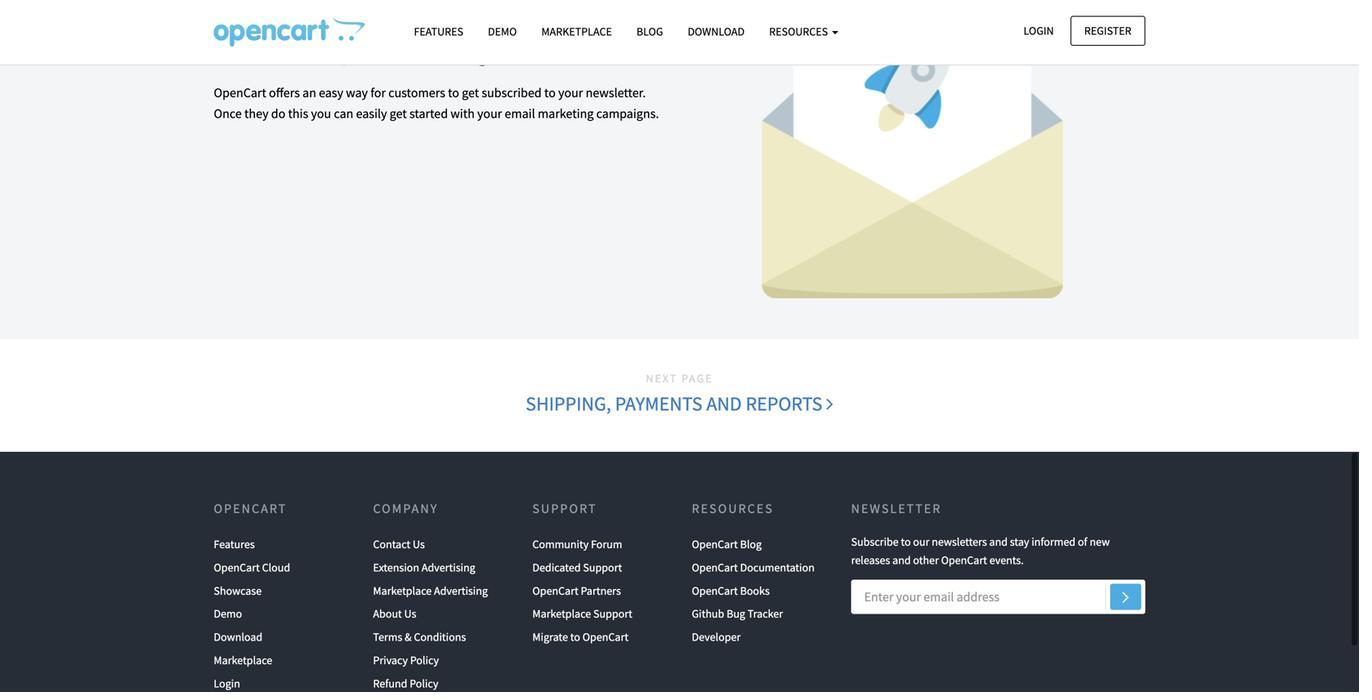 Task type: describe. For each thing, give the bounding box(es) containing it.
about us
[[373, 607, 417, 622]]

easy
[[319, 85, 343, 101]]

advertising for extension advertising
[[422, 560, 476, 575]]

dedicated support link
[[533, 556, 622, 580]]

community forum link
[[533, 533, 623, 556]]

newsletter
[[852, 501, 942, 517]]

offers
[[269, 85, 300, 101]]

extension advertising link
[[373, 556, 476, 580]]

1 vertical spatial and
[[990, 535, 1008, 549]]

stay
[[1010, 535, 1030, 549]]

marketplace advertising
[[373, 584, 488, 598]]

0 vertical spatial login
[[1024, 23, 1054, 38]]

next page
[[646, 371, 714, 386]]

next
[[646, 371, 678, 386]]

they
[[244, 106, 269, 122]]

marketplace up newsletter.
[[542, 24, 612, 39]]

migrate to opencart
[[533, 630, 629, 645]]

opencart books
[[692, 584, 770, 598]]

opencart for opencart blog
[[692, 537, 738, 552]]

0 horizontal spatial get
[[390, 106, 407, 122]]

developer link
[[692, 626, 741, 649]]

about us link
[[373, 603, 417, 626]]

policy for refund policy
[[410, 676, 439, 691]]

2 vertical spatial and
[[893, 553, 911, 568]]

1 vertical spatial marketplace link
[[214, 649, 272, 672]]

features for opencart cloud
[[214, 537, 255, 552]]

subscribed
[[482, 85, 542, 101]]

subscribe
[[852, 535, 899, 549]]

refund policy
[[373, 676, 439, 691]]

started
[[410, 106, 448, 122]]

opencart blog
[[692, 537, 762, 552]]

resources link
[[757, 17, 851, 46]]

reports
[[746, 391, 823, 416]]

download link for blog
[[676, 17, 757, 46]]

other
[[914, 553, 939, 568]]

dedicated
[[533, 560, 581, 575]]

features for demo
[[414, 24, 464, 39]]

privacy policy
[[373, 653, 439, 668]]

turn
[[214, 36, 261, 67]]

Enter your email address text field
[[852, 580, 1146, 614]]

shipping, payments and reports link
[[525, 388, 835, 419]]

tracker
[[748, 607, 783, 622]]

documentation
[[740, 560, 815, 575]]

opencart for opencart cloud
[[214, 560, 260, 575]]

conditions
[[414, 630, 466, 645]]

github bug tracker
[[692, 607, 783, 622]]

terms & conditions
[[373, 630, 466, 645]]

opencart cloud link
[[214, 556, 290, 580]]

turn mail to your advantage image
[[692, 0, 1134, 298]]

cloud
[[262, 560, 290, 575]]

marketplace support
[[533, 607, 633, 622]]

new
[[1090, 535, 1110, 549]]

shipping, payments and reports
[[526, 391, 827, 416]]

0 horizontal spatial your
[[342, 36, 389, 67]]

forum
[[591, 537, 623, 552]]

dedicated support
[[533, 560, 622, 575]]

opencart partners link
[[533, 580, 621, 603]]

opencart books link
[[692, 580, 770, 603]]

partners
[[581, 584, 621, 598]]

of
[[1078, 535, 1088, 549]]

marketplace up migrate
[[533, 607, 591, 622]]

1 horizontal spatial angle right image
[[1123, 587, 1130, 607]]

opencart cloud
[[214, 560, 290, 575]]

customers
[[389, 85, 446, 101]]

newsletter.
[[586, 85, 646, 101]]

newsletters
[[932, 535, 987, 549]]

campaigns.
[[597, 106, 659, 122]]

features link for opencart cloud
[[214, 533, 255, 556]]

community
[[533, 537, 589, 552]]

opencart for opencart offers an easy way for customers to get subscribed to your newsletter. once they do this you can easily get started with your email marketing campaigns.
[[214, 85, 266, 101]]

opencart inside subscribe to our newsletters and stay informed of new releases and other opencart events.
[[942, 553, 988, 568]]

turn mail to your advantage
[[214, 36, 501, 67]]

download link for demo
[[214, 626, 263, 649]]

policy for privacy policy
[[410, 653, 439, 668]]

to inside migrate to opencart link
[[571, 630, 581, 645]]

showcase
[[214, 584, 262, 598]]

for
[[371, 85, 386, 101]]

1 horizontal spatial marketplace link
[[529, 17, 625, 46]]

demo for the left demo link
[[214, 607, 242, 622]]

opencart for opencart books
[[692, 584, 738, 598]]

marketplace down showcase link
[[214, 653, 272, 668]]

marketplace down extension
[[373, 584, 432, 598]]

company
[[373, 501, 439, 517]]

1 vertical spatial your
[[559, 85, 583, 101]]

you
[[311, 106, 331, 122]]

to inside subscribe to our newsletters and stay informed of new releases and other opencart events.
[[901, 535, 911, 549]]

showcase link
[[214, 580, 262, 603]]

refund
[[373, 676, 408, 691]]

migrate to opencart link
[[533, 626, 629, 649]]

1 vertical spatial login link
[[214, 672, 240, 693]]

payments
[[615, 391, 703, 416]]

register
[[1085, 23, 1132, 38]]



Task type: locate. For each thing, give the bounding box(es) containing it.
0 vertical spatial your
[[342, 36, 389, 67]]

1 vertical spatial features
[[214, 537, 255, 552]]

github bug tracker link
[[692, 603, 783, 626]]

your up marketing
[[559, 85, 583, 101]]

to down marketplace support link
[[571, 630, 581, 645]]

opencart for opencart partners
[[533, 584, 579, 598]]

1 horizontal spatial your
[[478, 106, 502, 122]]

opencart inside "link"
[[533, 584, 579, 598]]

blog up newsletter.
[[637, 24, 663, 39]]

0 vertical spatial us
[[413, 537, 425, 552]]

1 vertical spatial advertising
[[434, 584, 488, 598]]

0 vertical spatial blog
[[637, 24, 663, 39]]

0 horizontal spatial demo
[[214, 607, 242, 622]]

contact us
[[373, 537, 425, 552]]

1 horizontal spatial download link
[[676, 17, 757, 46]]

opencart offers an easy way for customers to get subscribed to your newsletter. once they do this you can easily get started with your email marketing campaigns.
[[214, 85, 659, 122]]

0 vertical spatial support
[[533, 501, 597, 517]]

1 horizontal spatial features
[[414, 24, 464, 39]]

1 horizontal spatial login link
[[1010, 16, 1068, 46]]

to left our
[[901, 535, 911, 549]]

community forum
[[533, 537, 623, 552]]

page
[[682, 371, 714, 386]]

to right "mail"
[[316, 36, 337, 67]]

login link
[[1010, 16, 1068, 46], [214, 672, 240, 693]]

opencart down dedicated
[[533, 584, 579, 598]]

marketing
[[538, 106, 594, 122]]

github
[[692, 607, 725, 622]]

1 horizontal spatial download
[[688, 24, 745, 39]]

contact us link
[[373, 533, 425, 556]]

us for contact us
[[413, 537, 425, 552]]

to up with
[[448, 85, 460, 101]]

opencart
[[214, 85, 266, 101], [214, 501, 287, 517], [692, 537, 738, 552], [942, 553, 988, 568], [214, 560, 260, 575], [692, 560, 738, 575], [533, 584, 579, 598], [692, 584, 738, 598], [583, 630, 629, 645]]

0 vertical spatial features
[[414, 24, 464, 39]]

opencart up github
[[692, 584, 738, 598]]

0 vertical spatial and
[[707, 391, 742, 416]]

1 vertical spatial support
[[583, 560, 622, 575]]

2 vertical spatial support
[[594, 607, 633, 622]]

download down showcase link
[[214, 630, 263, 645]]

opencart down marketplace support link
[[583, 630, 629, 645]]

1 horizontal spatial demo
[[488, 24, 517, 39]]

demo link up subscribed at the top
[[476, 17, 529, 46]]

demo for the top demo link
[[488, 24, 517, 39]]

support up the community
[[533, 501, 597, 517]]

1 horizontal spatial login
[[1024, 23, 1054, 38]]

get right "easily"
[[390, 106, 407, 122]]

us up extension advertising
[[413, 537, 425, 552]]

support
[[533, 501, 597, 517], [583, 560, 622, 575], [594, 607, 633, 622]]

demo inside demo link
[[488, 24, 517, 39]]

your right with
[[478, 106, 502, 122]]

events.
[[990, 553, 1024, 568]]

releases
[[852, 553, 891, 568]]

register link
[[1071, 16, 1146, 46]]

demo up subscribed at the top
[[488, 24, 517, 39]]

us for about us
[[404, 607, 417, 622]]

can
[[334, 106, 354, 122]]

marketplace link up newsletter.
[[529, 17, 625, 46]]

support up the partners
[[583, 560, 622, 575]]

0 vertical spatial demo link
[[476, 17, 529, 46]]

marketplace
[[542, 24, 612, 39], [373, 584, 432, 598], [533, 607, 591, 622], [214, 653, 272, 668]]

0 vertical spatial login link
[[1010, 16, 1068, 46]]

blog up 'opencart documentation' at right
[[740, 537, 762, 552]]

opencart up showcase
[[214, 560, 260, 575]]

1 vertical spatial blog
[[740, 537, 762, 552]]

features link for demo
[[402, 17, 476, 46]]

advertising down extension advertising link
[[434, 584, 488, 598]]

opencart down the opencart blog link
[[692, 560, 738, 575]]

0 vertical spatial download link
[[676, 17, 757, 46]]

our
[[914, 535, 930, 549]]

shipping,
[[526, 391, 611, 416]]

privacy policy link
[[373, 649, 439, 672]]

developer
[[692, 630, 741, 645]]

0 vertical spatial policy
[[410, 653, 439, 668]]

1 horizontal spatial demo link
[[476, 17, 529, 46]]

0 vertical spatial resources
[[770, 24, 831, 39]]

0 horizontal spatial and
[[707, 391, 742, 416]]

&
[[405, 630, 412, 645]]

1 vertical spatial login
[[214, 676, 240, 691]]

0 horizontal spatial download
[[214, 630, 263, 645]]

about
[[373, 607, 402, 622]]

resources
[[770, 24, 831, 39], [692, 501, 774, 517]]

2 vertical spatial your
[[478, 106, 502, 122]]

features link up opencart cloud
[[214, 533, 255, 556]]

mail
[[266, 36, 311, 67]]

advantage
[[393, 36, 501, 67]]

resources inside resources link
[[770, 24, 831, 39]]

download for blog
[[688, 24, 745, 39]]

marketplace link
[[529, 17, 625, 46], [214, 649, 272, 672]]

0 vertical spatial demo
[[488, 24, 517, 39]]

with
[[451, 106, 475, 122]]

0 horizontal spatial features
[[214, 537, 255, 552]]

demo link
[[476, 17, 529, 46], [214, 603, 242, 626]]

1 vertical spatial features link
[[214, 533, 255, 556]]

support down the partners
[[594, 607, 633, 622]]

terms
[[373, 630, 403, 645]]

opencart documentation link
[[692, 556, 815, 580]]

0 vertical spatial marketplace link
[[529, 17, 625, 46]]

2 horizontal spatial your
[[559, 85, 583, 101]]

bug
[[727, 607, 746, 622]]

angle right image inside shipping, payments and reports link
[[827, 394, 834, 414]]

0 horizontal spatial features link
[[214, 533, 255, 556]]

to
[[316, 36, 337, 67], [448, 85, 460, 101], [545, 85, 556, 101], [901, 535, 911, 549], [571, 630, 581, 645]]

your up way
[[342, 36, 389, 67]]

us right about
[[404, 607, 417, 622]]

features
[[414, 24, 464, 39], [214, 537, 255, 552]]

opencart blog link
[[692, 533, 762, 556]]

0 vertical spatial features link
[[402, 17, 476, 46]]

1 vertical spatial us
[[404, 607, 417, 622]]

0 horizontal spatial login link
[[214, 672, 240, 693]]

contact
[[373, 537, 411, 552]]

1 vertical spatial get
[[390, 106, 407, 122]]

support for dedicated
[[583, 560, 622, 575]]

advertising
[[422, 560, 476, 575], [434, 584, 488, 598]]

1 vertical spatial download
[[214, 630, 263, 645]]

blog
[[637, 24, 663, 39], [740, 537, 762, 552]]

us inside 'link'
[[404, 607, 417, 622]]

and down the page
[[707, 391, 742, 416]]

demo
[[488, 24, 517, 39], [214, 607, 242, 622]]

subscribe to our newsletters and stay informed of new releases and other opencart events.
[[852, 535, 1110, 568]]

features link up customers
[[402, 17, 476, 46]]

0 vertical spatial advertising
[[422, 560, 476, 575]]

opencart up 'opencart documentation' at right
[[692, 537, 738, 552]]

download right the blog link
[[688, 24, 745, 39]]

1 horizontal spatial get
[[462, 85, 479, 101]]

0 horizontal spatial blog
[[637, 24, 663, 39]]

informed
[[1032, 535, 1076, 549]]

support inside 'link'
[[583, 560, 622, 575]]

0 horizontal spatial download link
[[214, 626, 263, 649]]

to up marketing
[[545, 85, 556, 101]]

do
[[271, 106, 286, 122]]

download for demo
[[214, 630, 263, 645]]

marketplace link down showcase link
[[214, 649, 272, 672]]

2 horizontal spatial and
[[990, 535, 1008, 549]]

1 vertical spatial download link
[[214, 626, 263, 649]]

0 horizontal spatial angle right image
[[827, 394, 834, 414]]

extension
[[373, 560, 419, 575]]

0 horizontal spatial login
[[214, 676, 240, 691]]

download
[[688, 24, 745, 39], [214, 630, 263, 645]]

1 vertical spatial demo link
[[214, 603, 242, 626]]

0 vertical spatial angle right image
[[827, 394, 834, 414]]

books
[[740, 584, 770, 598]]

1 vertical spatial demo
[[214, 607, 242, 622]]

1 horizontal spatial blog
[[740, 537, 762, 552]]

features up opencart cloud
[[214, 537, 255, 552]]

features link
[[402, 17, 476, 46], [214, 533, 255, 556]]

get up with
[[462, 85, 479, 101]]

marketplace advertising link
[[373, 580, 488, 603]]

support for marketplace
[[594, 607, 633, 622]]

us
[[413, 537, 425, 552], [404, 607, 417, 622]]

policy
[[410, 653, 439, 668], [410, 676, 439, 691]]

advertising up marketplace advertising
[[422, 560, 476, 575]]

2 policy from the top
[[410, 676, 439, 691]]

0 horizontal spatial marketplace link
[[214, 649, 272, 672]]

opencart for opencart documentation
[[692, 560, 738, 575]]

1 vertical spatial angle right image
[[1123, 587, 1130, 607]]

opencart down newsletters
[[942, 553, 988, 568]]

migrate
[[533, 630, 568, 645]]

1 policy from the top
[[410, 653, 439, 668]]

and up events.
[[990, 535, 1008, 549]]

features up customers
[[414, 24, 464, 39]]

0 vertical spatial get
[[462, 85, 479, 101]]

demo link down showcase
[[214, 603, 242, 626]]

download link
[[676, 17, 757, 46], [214, 626, 263, 649]]

demo down showcase link
[[214, 607, 242, 622]]

blog link
[[625, 17, 676, 46]]

easily
[[356, 106, 387, 122]]

email
[[505, 106, 535, 122]]

1 horizontal spatial and
[[893, 553, 911, 568]]

way
[[346, 85, 368, 101]]

your
[[342, 36, 389, 67], [559, 85, 583, 101], [478, 106, 502, 122]]

marketplace support link
[[533, 603, 633, 626]]

angle right image
[[827, 394, 834, 414], [1123, 587, 1130, 607]]

opencart inside opencart offers an easy way for customers to get subscribed to your newsletter. once they do this you can easily get started with your email marketing campaigns.
[[214, 85, 266, 101]]

opencart - features image
[[214, 17, 365, 47]]

1 horizontal spatial features link
[[402, 17, 476, 46]]

this
[[288, 106, 308, 122]]

1 vertical spatial resources
[[692, 501, 774, 517]]

1 vertical spatial policy
[[410, 676, 439, 691]]

opencart up opencart cloud
[[214, 501, 287, 517]]

policy down privacy policy link at the left bottom
[[410, 676, 439, 691]]

an
[[303, 85, 316, 101]]

opencart partners
[[533, 584, 621, 598]]

0 horizontal spatial demo link
[[214, 603, 242, 626]]

get
[[462, 85, 479, 101], [390, 106, 407, 122]]

privacy
[[373, 653, 408, 668]]

opencart up the once
[[214, 85, 266, 101]]

opencart documentation
[[692, 560, 815, 575]]

and left other
[[893, 553, 911, 568]]

0 vertical spatial download
[[688, 24, 745, 39]]

extension advertising
[[373, 560, 476, 575]]

policy down terms & conditions link
[[410, 653, 439, 668]]

refund policy link
[[373, 672, 439, 693]]

advertising for marketplace advertising
[[434, 584, 488, 598]]

terms & conditions link
[[373, 626, 466, 649]]



Task type: vqa. For each thing, say whether or not it's contained in the screenshot.
the About Us
yes



